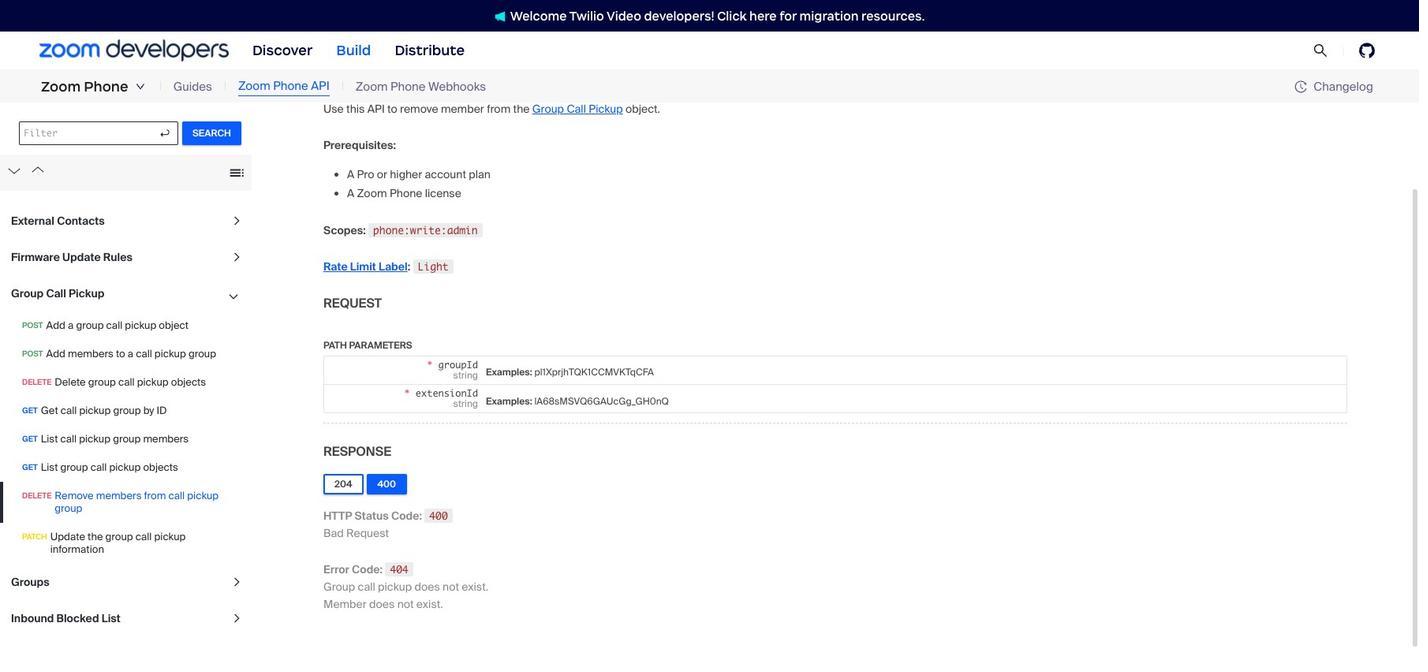 Task type: locate. For each thing, give the bounding box(es) containing it.
bad
[[323, 526, 344, 540]]

zoom
[[41, 78, 81, 95], [238, 78, 270, 94], [356, 79, 388, 94]]

zoom phone
[[41, 78, 128, 95]]

api
[[311, 78, 330, 94]]

does right pickup
[[415, 580, 440, 594]]

3 zoom from the left
[[356, 79, 388, 94]]

2 horizontal spatial phone
[[391, 79, 426, 94]]

1 vertical spatial code:
[[352, 562, 383, 576]]

1 horizontal spatial exist.
[[462, 580, 488, 594]]

zoom for zoom phone webhooks
[[356, 79, 388, 94]]

call
[[358, 580, 375, 594]]

does down pickup
[[369, 597, 395, 611]]

phone left webhooks
[[391, 79, 426, 94]]

phone
[[84, 78, 128, 95], [273, 78, 308, 94], [391, 79, 426, 94]]

1 vertical spatial not
[[397, 597, 414, 611]]

phone left api
[[273, 78, 308, 94]]

204
[[334, 478, 352, 490]]

error
[[323, 562, 349, 576]]

0 horizontal spatial 400
[[378, 478, 396, 490]]

not
[[443, 580, 459, 594], [397, 597, 414, 611]]

0 horizontal spatial does
[[369, 597, 395, 611]]

1 vertical spatial 400
[[429, 509, 448, 522]]

does
[[415, 580, 440, 594], [369, 597, 395, 611]]

not right pickup
[[443, 580, 459, 594]]

2 horizontal spatial zoom
[[356, 79, 388, 94]]

400 right status
[[429, 509, 448, 522]]

0 horizontal spatial phone
[[84, 78, 128, 95]]

zoom phone api
[[238, 78, 330, 94]]

code:
[[391, 509, 422, 523], [352, 562, 383, 576]]

1 horizontal spatial does
[[415, 580, 440, 594]]

github image
[[1359, 43, 1375, 58]]

path parameters
[[323, 339, 412, 352]]

request
[[323, 295, 382, 311]]

1 horizontal spatial code:
[[391, 509, 422, 523]]

1 horizontal spatial zoom
[[238, 78, 270, 94]]

0 vertical spatial 400
[[378, 478, 396, 490]]

zoom phone webhooks
[[356, 79, 486, 94]]

exist.
[[462, 580, 488, 594], [416, 597, 443, 611]]

resources.
[[862, 8, 925, 23]]

1 horizontal spatial 400
[[429, 509, 448, 522]]

400 inside button
[[378, 478, 396, 490]]

phone left "down" image
[[84, 78, 128, 95]]

video
[[607, 8, 641, 23]]

code: up the call
[[352, 562, 383, 576]]

github image
[[1359, 43, 1375, 58]]

member
[[323, 597, 367, 611]]

welcome twilio video developers! click here for migration resources. link
[[479, 7, 941, 24]]

0 horizontal spatial exist.
[[416, 597, 443, 611]]

3 phone from the left
[[391, 79, 426, 94]]

1 vertical spatial exist.
[[416, 597, 443, 611]]

1 phone from the left
[[84, 78, 128, 95]]

400
[[378, 478, 396, 490], [429, 509, 448, 522]]

0 vertical spatial not
[[443, 580, 459, 594]]

404
[[390, 563, 408, 576]]

click
[[717, 8, 747, 23]]

1 zoom from the left
[[41, 78, 81, 95]]

code: right status
[[391, 509, 422, 523]]

not down pickup
[[397, 597, 414, 611]]

0 horizontal spatial code:
[[352, 562, 383, 576]]

path
[[323, 339, 347, 352]]

error code: 404 group call pickup does not exist. member does not exist.
[[323, 562, 488, 611]]

400 inside http status code: 400 bad request
[[429, 509, 448, 522]]

http
[[323, 509, 352, 523]]

2 phone from the left
[[273, 78, 308, 94]]

notification image
[[494, 11, 510, 22], [494, 11, 505, 22]]

1 horizontal spatial phone
[[273, 78, 308, 94]]

welcome twilio video developers! click here for migration resources.
[[510, 8, 925, 23]]

phone for zoom phone api
[[273, 78, 308, 94]]

2 zoom from the left
[[238, 78, 270, 94]]

400 up status
[[378, 478, 396, 490]]

down image
[[135, 82, 145, 92]]

0 vertical spatial code:
[[391, 509, 422, 523]]

0 horizontal spatial zoom
[[41, 78, 81, 95]]

pickup
[[378, 580, 412, 594]]

changelog link
[[1295, 78, 1373, 94]]



Task type: describe. For each thing, give the bounding box(es) containing it.
zoom phone api link
[[238, 78, 330, 96]]

http status code: 400 bad request
[[323, 509, 448, 540]]

guides
[[173, 79, 212, 94]]

400 button
[[366, 474, 407, 494]]

response
[[323, 443, 391, 460]]

guides link
[[173, 78, 212, 96]]

parameters
[[349, 339, 412, 352]]

phone for zoom phone webhooks
[[391, 79, 426, 94]]

here
[[750, 8, 777, 23]]

search image
[[1313, 43, 1328, 58]]

twilio
[[569, 8, 604, 23]]

zoom for zoom phone
[[41, 78, 81, 95]]

migration
[[800, 8, 859, 23]]

status
[[355, 509, 389, 523]]

1 horizontal spatial not
[[443, 580, 459, 594]]

webhooks
[[428, 79, 486, 94]]

zoom for zoom phone api
[[238, 78, 270, 94]]

code: inside http status code: 400 bad request
[[391, 509, 422, 523]]

1 vertical spatial does
[[369, 597, 395, 611]]

zoom phone webhooks link
[[356, 78, 486, 96]]

phone for zoom phone
[[84, 78, 128, 95]]

0 vertical spatial does
[[415, 580, 440, 594]]

0 vertical spatial exist.
[[462, 580, 488, 594]]

developers!
[[644, 8, 714, 23]]

group
[[323, 580, 355, 594]]

search image
[[1313, 43, 1328, 58]]

history image
[[1295, 80, 1314, 93]]

for
[[780, 8, 797, 23]]

welcome
[[510, 8, 567, 23]]

204 button
[[323, 474, 363, 494]]

history image
[[1295, 80, 1307, 93]]

0 horizontal spatial not
[[397, 597, 414, 611]]

code: inside error code: 404 group call pickup does not exist. member does not exist.
[[352, 562, 383, 576]]

request
[[346, 526, 389, 540]]

changelog
[[1314, 78, 1373, 94]]

zoom developer logo image
[[39, 40, 229, 61]]



Task type: vqa. For each thing, say whether or not it's contained in the screenshot.
204 "button"
yes



